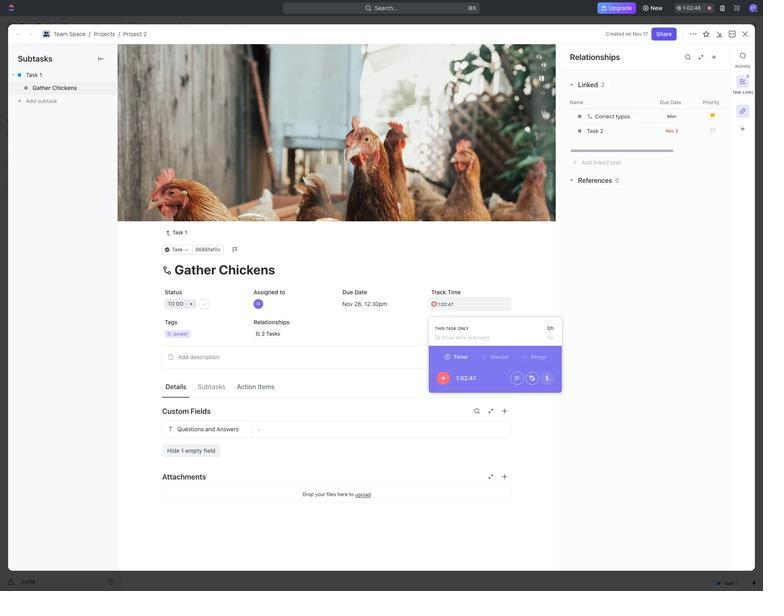 Task type: locate. For each thing, give the bounding box(es) containing it.
hide 1 empty field
[[167, 448, 215, 455]]

sidebar navigation
[[0, 16, 121, 592]]

1 vertical spatial relationships
[[254, 319, 290, 326]]

add task down automations button
[[705, 52, 729, 59]]

1 horizontal spatial task 1 link
[[162, 228, 190, 238]]

team for team space / projects / project 2
[[54, 30, 68, 37]]

task 1 link up chickens
[[8, 69, 117, 82]]

relationships up 'linked 2'
[[570, 52, 620, 61]]

0 vertical spatial project 2
[[224, 22, 248, 29]]

add task button down task 2 at the top left of page
[[160, 168, 191, 178]]

team space / projects / project 2
[[54, 30, 147, 37]]

share right 17 on the top of page
[[656, 30, 672, 37]]

add down calendar "link"
[[218, 114, 227, 121]]

add description button
[[165, 351, 508, 364]]

subtasks up fields
[[198, 383, 226, 391]]

1 horizontal spatial user group image
[[43, 32, 49, 37]]

1 horizontal spatial project 2 link
[[214, 21, 250, 31]]

0 vertical spatial user group image
[[129, 24, 134, 28]]

calendar link
[[205, 73, 231, 84]]

2 vertical spatial user group image
[[8, 159, 14, 164]]

0 vertical spatial add task
[[705, 52, 729, 59]]

0 horizontal spatial hide
[[167, 448, 180, 455]]

0 horizontal spatial task 1 link
[[8, 69, 117, 82]]

custom fields element
[[162, 421, 511, 458]]

‎task 2 link
[[585, 124, 650, 138]]

project
[[224, 22, 243, 29], [123, 30, 142, 37], [141, 48, 177, 62]]

add down task 2 at the top left of page
[[164, 169, 174, 176]]

invite
[[21, 578, 35, 585]]

0 vertical spatial 1:02:47
[[438, 302, 454, 307]]

action items
[[237, 383, 275, 391]]

and
[[205, 426, 215, 433]]

task inside tab list
[[732, 90, 742, 95]]

17
[[643, 31, 648, 37]]

linked 2
[[578, 81, 605, 88]]

0 vertical spatial space
[[152, 22, 168, 29]]

board link
[[150, 73, 167, 84]]

1 horizontal spatial team
[[136, 22, 150, 29]]

assignees button
[[328, 93, 366, 103]]

your
[[315, 492, 325, 498]]

questions and answers
[[177, 426, 239, 433]]

add task button down calendar "link"
[[208, 113, 243, 123]]

2 horizontal spatial to
[[349, 492, 354, 498]]

subtasks
[[468, 336, 490, 341]]

to left do
[[151, 192, 157, 198]]

0 vertical spatial subtasks
[[18, 54, 52, 63]]

upgrade link
[[598, 2, 636, 14]]

1 vertical spatial 1:02:47
[[456, 375, 476, 382]]

0 horizontal spatial add task
[[164, 169, 187, 176]]

this
[[435, 326, 445, 331]]

tags
[[165, 319, 177, 326]]

0 vertical spatial team
[[136, 22, 150, 29]]

1:02:47 inside dropdown button
[[438, 302, 454, 307]]

2 vertical spatial project
[[141, 48, 177, 62]]

2 vertical spatial add task
[[164, 169, 187, 176]]

0
[[616, 177, 619, 184]]

tree
[[3, 141, 118, 251]]

1 vertical spatial 1 button
[[182, 155, 194, 163]]

project 2
[[224, 22, 248, 29], [141, 48, 189, 62]]

1 vertical spatial task 1 link
[[162, 228, 190, 238]]

date
[[355, 289, 367, 296]]

created on nov 17
[[606, 31, 648, 37]]

user group image left team space
[[129, 24, 134, 28]]

add task down task 2 at the top left of page
[[164, 169, 187, 176]]

user group image up home link
[[43, 32, 49, 37]]

1 vertical spatial space
[[69, 30, 86, 37]]

add task button down automations button
[[700, 49, 734, 62]]

custom
[[162, 407, 189, 416]]

1 horizontal spatial team space link
[[126, 21, 170, 31]]

assigned to
[[254, 289, 285, 296]]

0 vertical spatial relationships
[[570, 52, 620, 61]]

subtasks
[[18, 54, 52, 63], [198, 383, 226, 391]]

0 horizontal spatial to
[[151, 192, 157, 198]]

1 horizontal spatial projects link
[[175, 21, 209, 31]]

1 vertical spatial to
[[280, 289, 285, 296]]

1:02:47
[[438, 302, 454, 307], [456, 375, 476, 382]]

add inside button
[[178, 354, 189, 361]]

task
[[717, 52, 729, 59], [26, 71, 38, 78], [732, 90, 742, 95], [229, 114, 239, 121], [164, 141, 176, 148], [164, 155, 176, 162], [176, 169, 187, 176], [173, 230, 183, 236]]

questions
[[177, 426, 204, 433]]

status
[[165, 289, 182, 296]]

relationships up 2 tasks
[[254, 319, 290, 326]]

/
[[172, 22, 174, 29], [210, 22, 212, 29], [89, 30, 90, 37], [118, 30, 120, 37]]

task 1 link down do
[[162, 228, 190, 238]]

user group image
[[129, 24, 134, 28], [43, 32, 49, 37], [8, 159, 14, 164]]

0 horizontal spatial project 2
[[141, 48, 189, 62]]

add task down calendar
[[218, 114, 239, 121]]

space for team space / projects / project 2
[[69, 30, 86, 37]]

to right assigned
[[280, 289, 285, 296]]

1 horizontal spatial hide
[[421, 95, 432, 101]]

1 vertical spatial share
[[656, 30, 672, 37]]

1m
[[548, 335, 554, 340]]

1:02:47 down timer
[[456, 375, 476, 382]]

2 inside 'linked 2'
[[601, 81, 605, 88]]

1 vertical spatial project
[[123, 30, 142, 37]]

0 horizontal spatial projects
[[94, 30, 115, 37]]

task 2
[[164, 155, 181, 162]]

with
[[456, 336, 467, 341]]

0 vertical spatial 1 button
[[182, 140, 193, 149]]

home link
[[3, 39, 118, 52]]

project 2 inside project 2 link
[[224, 22, 248, 29]]

drop your files here to upload
[[303, 492, 371, 498]]

share down new button
[[666, 22, 681, 29]]

1 button right task 2 at the top left of page
[[182, 155, 194, 163]]

0 vertical spatial project
[[224, 22, 243, 29]]

custom fields button
[[162, 402, 511, 421]]

0 vertical spatial task 1 link
[[8, 69, 117, 82]]

2 vertical spatial to
[[349, 492, 354, 498]]

favorites button
[[3, 116, 31, 126]]

hide inside custom fields element
[[167, 448, 180, 455]]

1 button for 2
[[182, 155, 194, 163]]

1 button down progress
[[182, 140, 193, 149]]

files
[[327, 492, 336, 498]]

1 horizontal spatial project 2
[[224, 22, 248, 29]]

0 horizontal spatial team
[[54, 30, 68, 37]]

2 vertical spatial add task button
[[160, 168, 191, 178]]

name
[[570, 99, 583, 105]]

1 horizontal spatial projects
[[185, 22, 207, 29]]

hide inside hide button
[[421, 95, 432, 101]]

0 horizontal spatial 1:02:47
[[438, 302, 454, 307]]

table
[[246, 75, 261, 82]]

2 horizontal spatial add task
[[705, 52, 729, 59]]

1 vertical spatial user group image
[[43, 32, 49, 37]]

1:02:47 down track time
[[438, 302, 454, 307]]

task sidebar content section
[[560, 44, 763, 571]]

user group image down spaces
[[8, 159, 14, 164]]

1 button for 1
[[182, 140, 193, 149]]

gather chickens
[[32, 84, 77, 91]]

0 vertical spatial hide
[[421, 95, 432, 101]]

references 0
[[578, 177, 619, 184]]

0 horizontal spatial project 2 link
[[123, 30, 147, 37]]

space for team space
[[152, 22, 168, 29]]

2 horizontal spatial user group image
[[129, 24, 134, 28]]

1 vertical spatial add task button
[[208, 113, 243, 123]]

space
[[152, 22, 168, 29], [69, 30, 86, 37]]

0 horizontal spatial add task button
[[160, 168, 191, 178]]

share
[[666, 22, 681, 29], [656, 30, 672, 37]]

1 horizontal spatial relationships
[[570, 52, 620, 61]]

correct
[[595, 113, 615, 120]]

links
[[743, 90, 754, 95]]

Search tasks... text field
[[662, 92, 743, 104]]

0 horizontal spatial user group image
[[8, 159, 14, 164]]

0 vertical spatial to
[[151, 192, 157, 198]]

in progress
[[151, 114, 183, 121]]

projects
[[185, 22, 207, 29], [94, 30, 115, 37]]

1 vertical spatial hide
[[167, 448, 180, 455]]

do
[[159, 192, 166, 198]]

1 vertical spatial project 2
[[141, 48, 189, 62]]

0 vertical spatial add task button
[[700, 49, 734, 62]]

0 horizontal spatial space
[[69, 30, 86, 37]]

hide for hide 1 empty field
[[167, 448, 180, 455]]

1 horizontal spatial space
[[152, 22, 168, 29]]

progress
[[157, 114, 183, 121]]

‎task
[[587, 128, 599, 134]]

0 vertical spatial share
[[666, 22, 681, 29]]

home
[[19, 42, 35, 49]]

user group image inside sidebar navigation
[[8, 159, 14, 164]]

gather chickens link
[[8, 82, 117, 95]]

add down automations button
[[705, 52, 715, 59]]

track time
[[431, 289, 461, 296]]

custom fields
[[162, 407, 211, 416]]

1 vertical spatial team
[[54, 30, 68, 37]]

task links
[[732, 90, 754, 95]]

1 horizontal spatial add task
[[218, 114, 239, 121]]

to right here
[[349, 492, 354, 498]]

subtasks down home
[[18, 54, 52, 63]]

gather
[[32, 84, 51, 91]]

typos
[[616, 113, 630, 120]]

1 horizontal spatial 1:02:47
[[456, 375, 476, 382]]

1 horizontal spatial subtasks
[[198, 383, 226, 391]]

calendar
[[207, 75, 231, 82]]

add task
[[705, 52, 729, 59], [218, 114, 239, 121], [164, 169, 187, 176]]

add left description
[[178, 354, 189, 361]]

1 vertical spatial subtasks
[[198, 383, 226, 391]]

task 1 link
[[8, 69, 117, 82], [162, 228, 190, 238]]

0 vertical spatial projects
[[185, 22, 207, 29]]

table link
[[245, 73, 261, 84]]

details
[[166, 383, 186, 391]]

add
[[705, 52, 715, 59], [218, 114, 227, 121], [164, 169, 174, 176], [178, 354, 189, 361]]



Task type: describe. For each thing, give the bounding box(es) containing it.
correct typos link
[[585, 110, 650, 123]]

team for team space
[[136, 22, 150, 29]]

field
[[204, 448, 215, 455]]

hide button
[[418, 93, 435, 103]]

0 horizontal spatial relationships
[[254, 319, 290, 326]]

in
[[151, 114, 156, 121]]

upload button
[[355, 492, 371, 498]]

dashboards link
[[3, 81, 118, 94]]

automations button
[[690, 20, 732, 32]]

dashboards
[[19, 84, 51, 90]]

activity
[[735, 64, 751, 69]]

share for share button on the right of 17 on the top of page
[[656, 30, 672, 37]]

2 horizontal spatial add task button
[[700, 49, 734, 62]]

due date
[[342, 289, 367, 296]]

action items button
[[234, 380, 278, 394]]

fields
[[191, 407, 211, 416]]

inbox
[[19, 56, 34, 63]]

on
[[626, 31, 632, 37]]

1 vertical spatial add task
[[218, 114, 239, 121]]

range
[[531, 354, 547, 360]]

‎task 2
[[587, 128, 604, 134]]

upload
[[355, 492, 371, 498]]

user group image inside team space link
[[129, 24, 134, 28]]

share for share button underneath new
[[666, 22, 681, 29]]

total
[[441, 336, 455, 341]]

new
[[651, 4, 663, 11]]

hide for hide
[[421, 95, 432, 101]]

references
[[578, 177, 612, 184]]

nov
[[633, 31, 642, 37]]

task
[[446, 326, 457, 331]]

2 inside 2 button
[[747, 74, 749, 78]]

inbox link
[[3, 53, 118, 66]]

1:02:47 button
[[429, 297, 511, 312]]

attachments button
[[162, 468, 511, 487]]

team space
[[136, 22, 168, 29]]

subtasks button
[[194, 380, 229, 394]]

0 horizontal spatial subtasks
[[18, 54, 52, 63]]

correct typos
[[595, 113, 630, 120]]

answers
[[217, 426, 239, 433]]

chickens
[[52, 84, 77, 91]]

0 horizontal spatial projects link
[[94, 30, 115, 37]]

due
[[342, 289, 353, 296]]

task sidebar navigation tab list
[[732, 49, 754, 136]]

8686faf0v button
[[192, 245, 224, 255]]

new button
[[639, 2, 668, 15]]

time
[[448, 289, 461, 296]]

spaces
[[6, 131, 24, 138]]

board
[[151, 75, 167, 82]]

description
[[190, 354, 220, 361]]

items
[[258, 383, 275, 391]]

1 horizontal spatial to
[[280, 289, 285, 296]]

automations
[[694, 22, 728, 29]]

track
[[431, 289, 446, 296]]

0h
[[547, 325, 554, 332]]

1 horizontal spatial add task button
[[208, 113, 243, 123]]

assignees
[[338, 95, 362, 101]]

2 vertical spatial task 1
[[173, 230, 187, 236]]

relationships inside task sidebar content section
[[570, 52, 620, 61]]

gantt link
[[274, 73, 291, 84]]

favorites
[[6, 118, 28, 124]]

drop
[[303, 492, 314, 498]]

list
[[182, 75, 192, 82]]

attachments
[[162, 473, 206, 482]]

upgrade
[[609, 4, 632, 11]]

tree inside sidebar navigation
[[3, 141, 118, 251]]

1:02:48
[[683, 5, 701, 11]]

empty
[[185, 448, 202, 455]]

this task only
[[435, 326, 469, 331]]

docs
[[19, 70, 33, 77]]

gantt
[[276, 75, 291, 82]]

⌘k
[[468, 4, 477, 11]]

total with subtasks
[[441, 336, 490, 341]]

1 inside custom fields element
[[181, 448, 184, 455]]

search...
[[375, 4, 398, 11]]

0 horizontal spatial team space link
[[54, 30, 86, 37]]

1:02:48 button
[[675, 3, 715, 13]]

share button down new
[[661, 19, 686, 32]]

share button right 17 on the top of page
[[652, 28, 677, 41]]

0 vertical spatial task 1
[[26, 71, 42, 78]]

2 button
[[737, 74, 751, 88]]

add description
[[178, 354, 220, 361]]

project inside project 2 link
[[224, 22, 243, 29]]

subtasks inside button
[[198, 383, 226, 391]]

assigned
[[254, 289, 278, 296]]

created
[[606, 31, 624, 37]]

only
[[458, 326, 469, 331]]

1 vertical spatial task 1
[[164, 141, 180, 148]]

1 vertical spatial projects
[[94, 30, 115, 37]]

docs link
[[3, 67, 118, 80]]

to inside "drop your files here to upload"
[[349, 492, 354, 498]]

2 inside "‎task 2" link
[[600, 128, 604, 134]]

manual
[[491, 354, 509, 360]]

2 tasks
[[262, 331, 280, 337]]

tasks
[[266, 331, 280, 337]]

linked
[[578, 81, 598, 88]]

Edit task name text field
[[162, 262, 511, 278]]

action
[[237, 383, 256, 391]]

to do
[[151, 192, 166, 198]]

here
[[338, 492, 348, 498]]



Task type: vqa. For each thing, say whether or not it's contained in the screenshot.
Nov 13 at 12:30 pm
no



